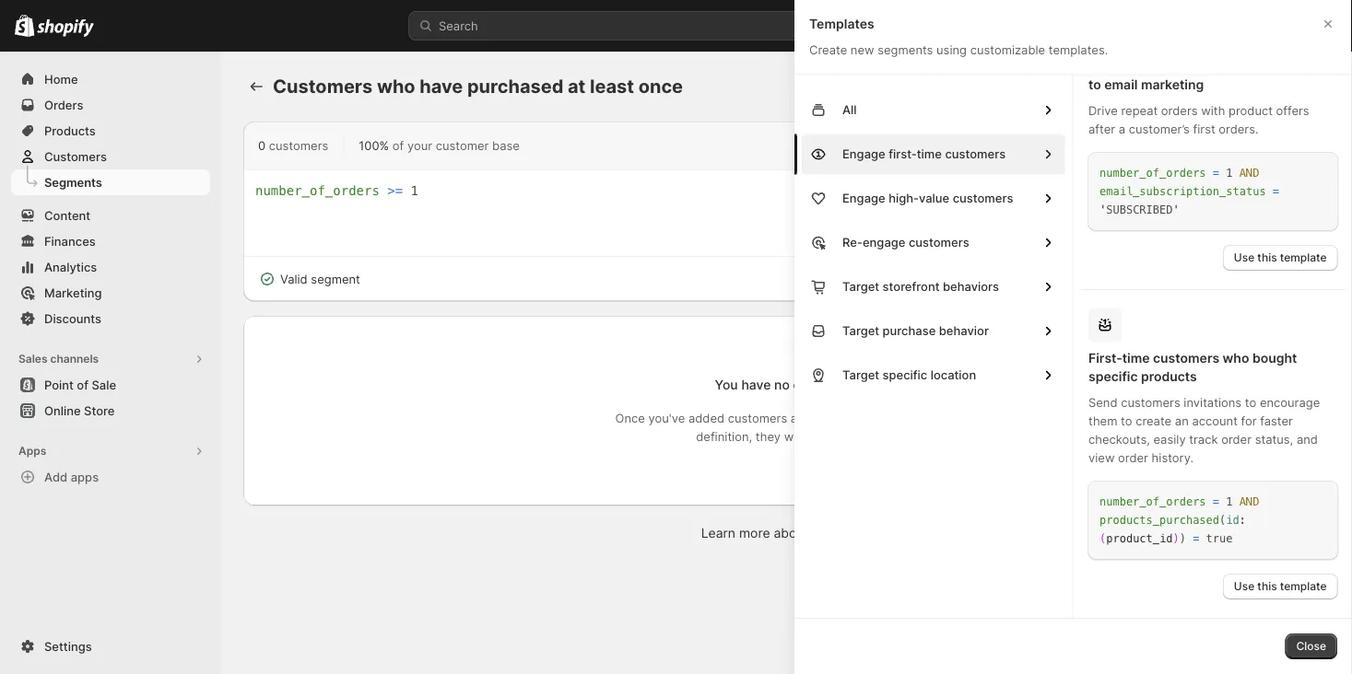 Task type: describe. For each thing, give the bounding box(es) containing it.
orders.
[[1219, 122, 1259, 136]]

discounts link
[[11, 306, 210, 332]]

repeat
[[1121, 103, 1158, 118]]

sales
[[18, 353, 48, 366]]

after
[[1089, 122, 1115, 136]]

segment
[[311, 272, 360, 286]]

engage
[[863, 236, 906, 250]]

for
[[1241, 414, 1257, 428]]

re-engage customers button
[[802, 223, 1066, 263]]

= up email_subscription_status
[[1213, 167, 1220, 180]]

customers for customers who have purchased at least once
[[273, 75, 373, 98]]

valid
[[280, 272, 308, 286]]

search button
[[409, 11, 944, 41]]

high-
[[889, 191, 919, 206]]

0 vertical spatial this
[[1258, 251, 1277, 265]]

first-time customers who have opted in to email marketing
[[1089, 59, 1337, 93]]

create new segments using customizable templates.
[[810, 42, 1109, 57]]

more
[[739, 526, 770, 542]]

1 use from the top
[[1234, 251, 1255, 265]]

target for target purchase behavior
[[843, 324, 880, 338]]

time for first-time customers who bought specific products
[[1122, 351, 1150, 367]]

appear
[[806, 430, 846, 444]]

1 template from the top
[[1280, 251, 1327, 265]]

home link
[[11, 66, 210, 92]]

sales channels
[[18, 353, 99, 366]]

definition,
[[696, 430, 753, 444]]

add
[[44, 470, 68, 485]]

here.
[[849, 430, 878, 444]]

learn more about
[[701, 526, 813, 542]]

2 ) from the left
[[1180, 533, 1186, 546]]

you've
[[649, 411, 685, 426]]

search
[[439, 18, 478, 33]]

create
[[810, 42, 848, 57]]

duplicate
[[1057, 80, 1107, 93]]

target for target storefront behaviors
[[843, 280, 880, 294]]

products_purchased ( id :
[[1100, 515, 1246, 527]]

target purchase behavior button
[[802, 311, 1066, 352]]

number_of_orders for '
[[1100, 167, 1206, 180]]

target storefront behaviors
[[843, 280, 1000, 294]]

first-time customers who bought specific products
[[1089, 351, 1297, 385]]

re-engage customers
[[843, 236, 970, 250]]

0 horizontal spatial order
[[1118, 451, 1148, 465]]

1 vertical spatial they
[[756, 430, 781, 444]]

time inside button
[[917, 147, 942, 161]]

customers up value
[[946, 147, 1006, 161]]

customers link
[[11, 144, 210, 170]]

customers who have purchased at least once
[[273, 75, 683, 98]]

1 ) from the left
[[1173, 533, 1180, 546]]

segments link
[[11, 170, 210, 195]]

orders
[[1161, 103, 1198, 118]]

duplicate button
[[1046, 74, 1118, 100]]

first- for first-time customers who have opted in to email marketing
[[1089, 59, 1122, 74]]

target specific location button
[[802, 355, 1066, 396]]

re-
[[843, 236, 863, 250]]

create
[[1136, 414, 1172, 428]]

have inside first-time customers who have opted in to email marketing
[[1253, 59, 1283, 74]]

and inside the send customers invitations to encourage them to create an account for faster checkouts, easily track order status, and view order history.
[[1297, 432, 1318, 447]]

history.
[[1152, 451, 1194, 465]]

1 use this template from the top
[[1234, 251, 1327, 265]]

you have no customers
[[715, 378, 859, 393]]

shopify image
[[37, 19, 94, 37]]

1 use this template button from the top
[[1223, 245, 1338, 271]]

1 horizontal spatial have
[[742, 378, 771, 393]]

once
[[639, 75, 683, 98]]

behavior
[[939, 324, 989, 338]]

send customers invitations to encourage them to create an account for faster checkouts, easily track order status, and view order history.
[[1089, 396, 1320, 465]]

new
[[851, 42, 875, 57]]

about
[[774, 526, 809, 542]]

customers down the engage high-value customers button
[[909, 236, 970, 250]]

0
[[258, 138, 266, 153]]

valid segment
[[280, 272, 360, 286]]

target for target specific location
[[843, 368, 880, 383]]

and inside once you've added customers and they meet this segment's definition, they will appear here.
[[791, 411, 812, 426]]

1 ' from the left
[[1100, 204, 1106, 217]]

all
[[843, 103, 857, 117]]

:
[[1240, 515, 1246, 527]]

added
[[689, 411, 725, 426]]

an
[[1175, 414, 1189, 428]]

engage first-time customers button
[[802, 134, 1066, 175]]

100% of your customer base
[[359, 138, 520, 153]]

with
[[1201, 103, 1225, 118]]

send
[[1089, 396, 1118, 410]]

0 horizontal spatial have
[[420, 75, 463, 98]]

100%
[[359, 138, 389, 153]]

engage for engage high-value customers
[[843, 191, 886, 206]]

= up the true
[[1213, 496, 1220, 509]]

2 ' from the left
[[1173, 204, 1180, 217]]

templates.
[[1049, 42, 1109, 57]]

add apps button
[[11, 465, 210, 491]]

engage high-value customers
[[843, 191, 1014, 206]]

0 vertical spatial (
[[1220, 515, 1226, 527]]

track
[[1189, 432, 1218, 447]]

product_id
[[1106, 533, 1173, 546]]

1 horizontal spatial they
[[816, 411, 841, 426]]

segment's
[[900, 411, 958, 426]]

storefront
[[883, 280, 940, 294]]

no
[[775, 378, 790, 393]]

you
[[715, 378, 738, 393]]

= down offers
[[1273, 185, 1280, 198]]

customer
[[436, 138, 489, 153]]

meet
[[844, 411, 873, 426]]

segments
[[44, 175, 102, 189]]

account
[[1192, 414, 1238, 428]]

id
[[1226, 515, 1240, 527]]



Task type: locate. For each thing, give the bounding box(es) containing it.
0 horizontal spatial customers
[[44, 149, 107, 164]]

value
[[919, 191, 950, 206]]

0 vertical spatial use
[[1234, 251, 1255, 265]]

base
[[492, 138, 520, 153]]

0 vertical spatial first-
[[1089, 59, 1122, 74]]

and
[[791, 411, 812, 426], [1297, 432, 1318, 447]]

2 use this template button from the top
[[1223, 574, 1338, 600]]

drive repeat orders with product offers after a customer's first orders.
[[1089, 103, 1310, 136]]

first- inside "first-time customers who bought specific products"
[[1089, 351, 1122, 367]]

1 vertical spatial order
[[1118, 451, 1148, 465]]

2 first- from the top
[[1089, 351, 1122, 367]]

use this template button
[[1223, 245, 1338, 271], [1223, 574, 1338, 600]]

easily
[[1154, 432, 1186, 447]]

1 horizontal spatial to
[[1121, 414, 1132, 428]]

true
[[1206, 533, 1233, 546]]

faster
[[1260, 414, 1293, 428]]

1 horizontal spatial customers
[[273, 75, 373, 98]]

1 vertical spatial and
[[1240, 496, 1260, 509]]

use this template
[[1234, 251, 1327, 265], [1234, 580, 1327, 594]]

least
[[590, 75, 634, 98]]

home
[[44, 72, 78, 86]]

number_of_orders up products_purchased
[[1100, 496, 1206, 509]]

1 and from the top
[[1240, 167, 1260, 180]]

time
[[1122, 59, 1150, 74], [917, 147, 942, 161], [1122, 351, 1150, 367]]

products
[[1141, 369, 1197, 385]]

0 vertical spatial and
[[1240, 167, 1260, 180]]

0 horizontal spatial they
[[756, 430, 781, 444]]

them
[[1089, 414, 1118, 428]]

and up will
[[791, 411, 812, 426]]

1 vertical spatial target
[[843, 324, 880, 338]]

once
[[616, 411, 645, 426]]

0 vertical spatial template
[[1280, 251, 1327, 265]]

they left will
[[756, 430, 781, 444]]

order down for
[[1222, 432, 1252, 447]]

1 vertical spatial use
[[1234, 580, 1255, 594]]

2 use this template from the top
[[1234, 580, 1327, 594]]

0 vertical spatial and
[[791, 411, 812, 426]]

order
[[1222, 432, 1252, 447], [1118, 451, 1148, 465]]

1
[[1226, 167, 1233, 180], [1226, 496, 1233, 509]]

customers inside the send customers invitations to encourage them to create an account for faster checkouts, easily track order status, and view order history.
[[1121, 396, 1181, 410]]

settings
[[44, 640, 92, 654]]

0 vertical spatial use this template
[[1234, 251, 1327, 265]]

to up for
[[1245, 396, 1257, 410]]

target left purchase at right
[[843, 324, 880, 338]]

this inside once you've added customers and they meet this segment's definition, they will appear here.
[[876, 411, 897, 426]]

purchase
[[883, 324, 936, 338]]

1 vertical spatial use this template
[[1234, 580, 1327, 594]]

1 vertical spatial time
[[917, 147, 942, 161]]

0 horizontal spatial to
[[1089, 77, 1101, 93]]

customizable
[[971, 42, 1046, 57]]

encourage
[[1260, 396, 1320, 410]]

first-
[[1089, 59, 1122, 74], [1089, 351, 1122, 367]]

and right status,
[[1297, 432, 1318, 447]]

email
[[1104, 77, 1138, 93]]

1 vertical spatial and
[[1297, 432, 1318, 447]]

once you've added customers and they meet this segment's definition, they will appear here.
[[616, 411, 958, 444]]

1 vertical spatial first-
[[1089, 351, 1122, 367]]

customers right value
[[953, 191, 1014, 206]]

this
[[1258, 251, 1277, 265], [876, 411, 897, 426], [1258, 580, 1277, 594]]

sales channels button
[[11, 347, 210, 373]]

time down all button
[[917, 147, 942, 161]]

( down products_purchased
[[1100, 533, 1106, 546]]

time up products on the bottom right of the page
[[1122, 351, 1150, 367]]

2 vertical spatial time
[[1122, 351, 1150, 367]]

1 vertical spatial to
[[1245, 396, 1257, 410]]

settings link
[[11, 634, 210, 660]]

0 horizontal spatial '
[[1100, 204, 1106, 217]]

drive
[[1089, 103, 1118, 118]]

target storefront behaviors button
[[802, 267, 1066, 308]]

1 vertical spatial this
[[876, 411, 897, 426]]

engage first-time customers
[[843, 147, 1006, 161]]

first- for first-time customers who bought specific products
[[1089, 351, 1122, 367]]

customers inside "first-time customers who bought specific products"
[[1153, 351, 1220, 367]]

0 vertical spatial to
[[1089, 77, 1101, 93]]

who for first-time customers who have opted in to email marketing
[[1223, 59, 1249, 74]]

have up the 100% of your customer base
[[420, 75, 463, 98]]

first- inside first-time customers who have opted in to email marketing
[[1089, 59, 1122, 74]]

offers
[[1276, 103, 1310, 118]]

' down email_subscription_status
[[1173, 204, 1180, 217]]

templates
[[810, 16, 875, 32]]

apps button
[[11, 439, 210, 465]]

target down the re-
[[843, 280, 880, 294]]

purchased
[[467, 75, 564, 98]]

(
[[1220, 515, 1226, 527], [1100, 533, 1106, 546]]

and down orders.
[[1240, 167, 1260, 180]]

1 horizontal spatial '
[[1173, 204, 1180, 217]]

( up the true
[[1220, 515, 1226, 527]]

0 vertical spatial they
[[816, 411, 841, 426]]

first- up send
[[1089, 351, 1122, 367]]

and up the :
[[1240, 496, 1260, 509]]

to left email
[[1089, 77, 1101, 93]]

customers up 'segments'
[[44, 149, 107, 164]]

first-
[[889, 147, 917, 161]]

view
[[1089, 451, 1115, 465]]

1 for products_purchased
[[1226, 496, 1233, 509]]

use
[[1234, 251, 1255, 265], [1234, 580, 1255, 594]]

1 horizontal spatial (
[[1220, 515, 1226, 527]]

marketing
[[1141, 77, 1204, 93]]

0 horizontal spatial (
[[1100, 533, 1106, 546]]

number_of_orders for product_id
[[1100, 496, 1206, 509]]

number_of_orders up email_subscription_status
[[1100, 167, 1206, 180]]

bought
[[1253, 351, 1297, 367]]

and
[[1240, 167, 1260, 180], [1240, 496, 1260, 509]]

1 vertical spatial 1
[[1226, 496, 1233, 509]]

customers up the 0 customers
[[273, 75, 373, 98]]

1 engage from the top
[[843, 147, 886, 161]]

product
[[1229, 103, 1273, 118]]

2 vertical spatial this
[[1258, 580, 1277, 594]]

invitations
[[1184, 396, 1242, 410]]

1 1 from the top
[[1226, 167, 1233, 180]]

they
[[816, 411, 841, 426], [756, 430, 781, 444]]

who up product
[[1223, 59, 1249, 74]]

2 horizontal spatial have
[[1253, 59, 1283, 74]]

at
[[568, 75, 586, 98]]

time up email
[[1122, 59, 1150, 74]]

1 vertical spatial use this template button
[[1223, 574, 1338, 600]]

1 first- from the top
[[1089, 59, 1122, 74]]

target up meet
[[843, 368, 880, 383]]

customers inside first-time customers who have opted in to email marketing
[[1153, 59, 1220, 74]]

0 vertical spatial customers
[[273, 75, 373, 98]]

apps
[[71, 470, 99, 485]]

who for first-time customers who bought specific products
[[1223, 351, 1249, 367]]

to up the checkouts,
[[1121, 414, 1132, 428]]

engage for engage first-time customers
[[843, 147, 886, 161]]

1 horizontal spatial and
[[1297, 432, 1318, 447]]

=
[[1213, 167, 1220, 180], [1273, 185, 1280, 198], [1213, 496, 1220, 509], [1193, 533, 1200, 546]]

who inside first-time customers who have opted in to email marketing
[[1223, 59, 1249, 74]]

2 target from the top
[[843, 324, 880, 338]]

engage left first-
[[843, 147, 886, 161]]

all button
[[802, 90, 1066, 130]]

1 vertical spatial who
[[377, 75, 416, 98]]

1 number_of_orders from the top
[[1100, 167, 1206, 180]]

who left bought
[[1223, 351, 1249, 367]]

specific
[[883, 368, 928, 383], [1089, 369, 1138, 385]]

0 horizontal spatial and
[[791, 411, 812, 426]]

a
[[1119, 122, 1126, 136]]

1 horizontal spatial specific
[[1089, 369, 1138, 385]]

2 use from the top
[[1234, 580, 1255, 594]]

)
[[1173, 533, 1180, 546], [1180, 533, 1186, 546]]

2 1 from the top
[[1226, 496, 1233, 509]]

apps
[[18, 445, 46, 458]]

they up appear
[[816, 411, 841, 426]]

0 vertical spatial number_of_orders
[[1100, 167, 1206, 180]]

0 vertical spatial engage
[[843, 147, 886, 161]]

use down email_subscription_status
[[1234, 251, 1255, 265]]

0 vertical spatial have
[[1253, 59, 1283, 74]]

customers right no
[[794, 378, 859, 393]]

2 number_of_orders from the top
[[1100, 496, 1206, 509]]

opted
[[1286, 59, 1322, 74]]

2 engage from the top
[[843, 191, 886, 206]]

1 horizontal spatial order
[[1222, 432, 1252, 447]]

close
[[1297, 640, 1327, 654]]

1 up id
[[1226, 496, 1233, 509]]

time inside first-time customers who have opted in to email marketing
[[1122, 59, 1150, 74]]

customers for customers
[[44, 149, 107, 164]]

products_purchased
[[1100, 515, 1220, 527]]

1 vertical spatial have
[[420, 75, 463, 98]]

checkouts,
[[1089, 432, 1150, 447]]

customer's
[[1129, 122, 1190, 136]]

0 vertical spatial use this template button
[[1223, 245, 1338, 271]]

to inside first-time customers who have opted in to email marketing
[[1089, 77, 1101, 93]]

first- up email
[[1089, 59, 1122, 74]]

customers right the 0
[[269, 138, 329, 153]]

specific up send
[[1089, 369, 1138, 385]]

add apps
[[44, 470, 99, 485]]

channels
[[50, 353, 99, 366]]

close button
[[1286, 634, 1338, 660]]

0 customers
[[258, 138, 329, 153]]

1 vertical spatial engage
[[843, 191, 886, 206]]

0 vertical spatial order
[[1222, 432, 1252, 447]]

1 vertical spatial customers
[[44, 149, 107, 164]]

1 vertical spatial template
[[1280, 580, 1327, 594]]

1 down orders.
[[1226, 167, 1233, 180]]

2 vertical spatial who
[[1223, 351, 1249, 367]]

location
[[931, 368, 977, 383]]

specific inside "first-time customers who bought specific products"
[[1089, 369, 1138, 385]]

specific down purchase at right
[[883, 368, 928, 383]]

in
[[1325, 59, 1337, 74]]

0 vertical spatial 1
[[1226, 167, 1233, 180]]

( product_id ) )
[[1100, 533, 1186, 546]]

target purchase behavior
[[843, 324, 989, 338]]

3 target from the top
[[843, 368, 880, 383]]

and for =
[[1240, 167, 1260, 180]]

order down the checkouts,
[[1118, 451, 1148, 465]]

time for first-time customers who have opted in to email marketing
[[1122, 59, 1150, 74]]

2 vertical spatial target
[[843, 368, 880, 383]]

valid segment alert
[[243, 257, 375, 302]]

2 vertical spatial to
[[1121, 414, 1132, 428]]

customers up products on the bottom right of the page
[[1153, 351, 1220, 367]]

0 horizontal spatial specific
[[883, 368, 928, 383]]

1 for email_subscription_status
[[1226, 167, 1233, 180]]

engage left high-
[[843, 191, 886, 206]]

0 vertical spatial who
[[1223, 59, 1249, 74]]

customers up create
[[1121, 396, 1181, 410]]

customers inside once you've added customers and they meet this segment's definition, they will appear here.
[[728, 411, 788, 426]]

1 target from the top
[[843, 280, 880, 294]]

discounts
[[44, 312, 101, 326]]

target
[[843, 280, 880, 294], [843, 324, 880, 338], [843, 368, 880, 383]]

0 vertical spatial target
[[843, 280, 880, 294]]

2 and from the top
[[1240, 496, 1260, 509]]

who inside "first-time customers who bought specific products"
[[1223, 351, 1249, 367]]

1 vertical spatial (
[[1100, 533, 1106, 546]]

and for id
[[1240, 496, 1260, 509]]

use down the :
[[1234, 580, 1255, 594]]

customers up marketing
[[1153, 59, 1220, 74]]

2 vertical spatial have
[[742, 378, 771, 393]]

= left the true
[[1193, 533, 1200, 546]]

specific inside button
[[883, 368, 928, 383]]

' down "after"
[[1100, 204, 1106, 217]]

0 vertical spatial time
[[1122, 59, 1150, 74]]

2 template from the top
[[1280, 580, 1327, 594]]

' subscribed '
[[1100, 204, 1180, 217]]

customers up definition,
[[728, 411, 788, 426]]

segments
[[878, 42, 934, 57]]

1 vertical spatial number_of_orders
[[1100, 496, 1206, 509]]

2 horizontal spatial to
[[1245, 396, 1257, 410]]

who up of
[[377, 75, 416, 98]]

have left opted
[[1253, 59, 1283, 74]]

of
[[393, 138, 404, 153]]

email_subscription_status
[[1100, 185, 1266, 198]]

time inside "first-time customers who bought specific products"
[[1122, 351, 1150, 367]]

have left no
[[742, 378, 771, 393]]

who
[[1223, 59, 1249, 74], [377, 75, 416, 98], [1223, 351, 1249, 367]]



Task type: vqa. For each thing, say whether or not it's contained in the screenshot.
will on the right of page
yes



